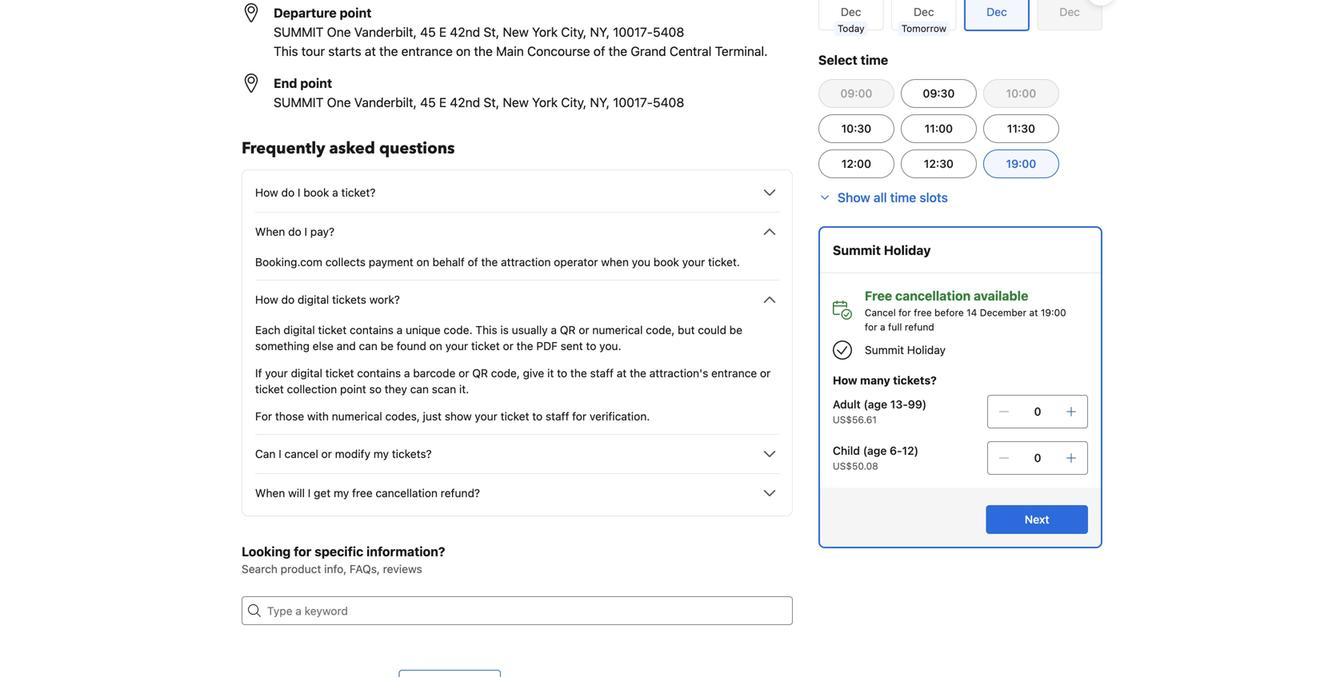 Task type: vqa. For each thing, say whether or not it's contained in the screenshot.
Asked
yes



Task type: describe. For each thing, give the bounding box(es) containing it.
this inside each digital ticket contains a unique code. this is usually a qr or numerical code, but could be something else and can be found on your ticket or the pdf sent to you.
[[476, 324, 497, 337]]

questions
[[379, 138, 455, 160]]

attraction
[[501, 256, 551, 269]]

to inside each digital ticket contains a unique code. this is usually a qr or numerical code, but could be something else and can be found on your ticket or the pdf sent to you.
[[586, 340, 596, 353]]

your inside if your digital ticket contains a barcode or qr code, give it to the staff at the attraction's entrance or ticket collection point so they can scan it.
[[265, 367, 288, 380]]

grand
[[631, 44, 666, 59]]

on inside each digital ticket contains a unique code. this is usually a qr or numerical code, but could be something else and can be found on your ticket or the pdf sent to you.
[[429, 340, 442, 353]]

99)
[[908, 398, 927, 411]]

else
[[313, 340, 334, 353]]

42nd for end
[[450, 95, 480, 110]]

when for when do i pay?
[[255, 225, 285, 238]]

is
[[500, 324, 509, 337]]

entrance inside if your digital ticket contains a barcode or qr code, give it to the staff at the attraction's entrance or ticket collection point so they can scan it.
[[711, 367, 757, 380]]

point inside if your digital ticket contains a barcode or qr code, give it to the staff at the attraction's entrance or ticket collection point so they can scan it.
[[340, 383, 366, 396]]

summit for end
[[274, 95, 324, 110]]

a up pdf
[[551, 324, 557, 337]]

0 horizontal spatial of
[[468, 256, 478, 269]]

ticket.
[[708, 256, 740, 269]]

code.
[[444, 324, 473, 337]]

1 vertical spatial staff
[[546, 410, 569, 423]]

for down cancel
[[865, 322, 877, 333]]

10:30
[[841, 122, 871, 135]]

Type a keyword field
[[261, 597, 793, 626]]

give
[[523, 367, 544, 380]]

show
[[445, 410, 472, 423]]

10:00
[[1006, 87, 1036, 100]]

this inside departure point summit one vanderbilt, 45 e 42nd st, new york city, ny, 10017-5408 this tour starts at the entrance on the main concourse of the grand central terminal.
[[274, 44, 298, 59]]

but
[[678, 324, 695, 337]]

many
[[860, 374, 890, 387]]

and
[[337, 340, 356, 353]]

the left 'attraction's'
[[630, 367, 646, 380]]

adult (age 13-99) us$56.61
[[833, 398, 927, 426]]

0 vertical spatial holiday
[[884, 243, 931, 258]]

something
[[255, 340, 310, 353]]

of inside departure point summit one vanderbilt, 45 e 42nd st, new york city, ny, 10017-5408 this tour starts at the entrance on the main concourse of the grand central terminal.
[[594, 44, 605, 59]]

a inside dropdown button
[[332, 186, 338, 199]]

asked
[[329, 138, 375, 160]]

11:00
[[925, 122, 953, 135]]

0 vertical spatial be
[[730, 324, 743, 337]]

e for departure
[[439, 24, 447, 40]]

or inside dropdown button
[[321, 448, 332, 461]]

1 vertical spatial summit
[[865, 344, 904, 357]]

i for book
[[298, 186, 300, 199]]

product
[[281, 563, 321, 576]]

starts
[[328, 44, 361, 59]]

next button
[[986, 506, 1088, 535]]

code, inside each digital ticket contains a unique code. this is usually a qr or numerical code, but could be something else and can be found on your ticket or the pdf sent to you.
[[646, 324, 675, 337]]

barcode
[[413, 367, 456, 380]]

qr inside each digital ticket contains a unique code. this is usually a qr or numerical code, but could be something else and can be found on your ticket or the pdf sent to you.
[[560, 324, 576, 337]]

(age for child
[[863, 444, 887, 458]]

ticket down if your digital ticket contains a barcode or qr code, give it to the staff at the attraction's entrance or ticket collection point so they can scan it.
[[501, 410, 529, 423]]

your left ticket.
[[682, 256, 705, 269]]

it.
[[459, 383, 469, 396]]

how do digital tickets work? element
[[255, 310, 779, 425]]

0 horizontal spatial numerical
[[332, 410, 382, 423]]

concourse
[[527, 44, 590, 59]]

how do i book a ticket?
[[255, 186, 376, 199]]

19:00 inside free cancellation available cancel for free before 14 december at 19:00 for a full refund
[[1041, 307, 1066, 318]]

looking
[[242, 545, 291, 560]]

you.
[[599, 340, 621, 353]]

found
[[397, 340, 426, 353]]

09:00
[[840, 87, 873, 100]]

0 vertical spatial summit holiday
[[833, 243, 931, 258]]

before
[[935, 307, 964, 318]]

0 horizontal spatial 19:00
[[1006, 157, 1036, 170]]

ticket down and
[[325, 367, 354, 380]]

pdf
[[536, 340, 558, 353]]

dec button
[[1037, 0, 1103, 30]]

verification.
[[590, 410, 650, 423]]

5408 for departure point summit one vanderbilt, 45 e 42nd st, new york city, ny, 10017-5408 this tour starts at the entrance on the main concourse of the grand central terminal.
[[653, 24, 684, 40]]

the right starts
[[379, 44, 398, 59]]

point for end
[[300, 76, 332, 91]]

my inside dropdown button
[[334, 487, 349, 500]]

search
[[242, 563, 278, 576]]

end
[[274, 76, 297, 91]]

for up full
[[899, 307, 911, 318]]

when will i get my free cancellation refund? button
[[255, 484, 779, 503]]

can inside each digital ticket contains a unique code. this is usually a qr or numerical code, but could be something else and can be found on your ticket or the pdf sent to you.
[[359, 340, 378, 353]]

6-
[[890, 444, 902, 458]]

child
[[833, 444, 860, 458]]

collects
[[326, 256, 366, 269]]

can
[[255, 448, 276, 461]]

do for tickets
[[281, 293, 295, 306]]

dec for dec tomorrow
[[914, 5, 934, 18]]

12:30
[[924, 157, 954, 170]]

one for end
[[327, 95, 351, 110]]

information?
[[366, 545, 445, 560]]

for
[[255, 410, 272, 423]]

show all time slots button
[[818, 188, 948, 207]]

the left the grand
[[609, 44, 627, 59]]

i right can on the bottom of the page
[[279, 448, 282, 461]]

cancellation inside dropdown button
[[376, 487, 438, 500]]

1 vertical spatial holiday
[[907, 344, 946, 357]]

free for cancellation
[[914, 307, 932, 318]]

frequently
[[242, 138, 325, 160]]

point for departure
[[340, 5, 372, 20]]

new for departure
[[503, 24, 529, 40]]

frequently asked questions
[[242, 138, 455, 160]]

could
[[698, 324, 727, 337]]

dec today
[[838, 5, 865, 34]]

10017- for end point summit one vanderbilt, 45 e 42nd st, new york city, ny, 10017-5408
[[613, 95, 653, 110]]

end point summit one vanderbilt, 45 e 42nd st, new york city, ny, 10017-5408
[[274, 76, 684, 110]]

the inside each digital ticket contains a unique code. this is usually a qr or numerical code, but could be something else and can be found on your ticket or the pdf sent to you.
[[517, 340, 533, 353]]

dec for dec
[[1060, 5, 1080, 18]]

one for departure
[[327, 24, 351, 40]]

for those with numerical codes, just show your ticket to staff for verification.
[[255, 410, 650, 423]]

ticket down code.
[[471, 340, 500, 353]]

booking.com
[[255, 256, 322, 269]]

1 horizontal spatial tickets?
[[893, 374, 937, 387]]

ticket up else
[[318, 324, 347, 337]]

for inside looking for specific information? search product info, faqs, reviews
[[294, 545, 312, 560]]

1 vertical spatial book
[[654, 256, 679, 269]]

14
[[967, 307, 977, 318]]

do for book
[[281, 186, 295, 199]]

at inside departure point summit one vanderbilt, 45 e 42nd st, new york city, ny, 10017-5408 this tour starts at the entrance on the main concourse of the grand central terminal.
[[365, 44, 376, 59]]

terminal.
[[715, 44, 768, 59]]

i for get
[[308, 487, 311, 500]]

tomorrow
[[902, 23, 947, 34]]

when do i pay?
[[255, 225, 335, 238]]

reviews
[[383, 563, 422, 576]]

for inside how do digital tickets work? element
[[572, 410, 587, 423]]

those
[[275, 410, 304, 423]]

0 for child (age 6-12)
[[1034, 452, 1041, 465]]

select
[[818, 52, 858, 68]]

09:30
[[923, 87, 955, 100]]

modify
[[335, 448, 370, 461]]

contains inside each digital ticket contains a unique code. this is usually a qr or numerical code, but could be something else and can be found on your ticket or the pdf sent to you.
[[350, 324, 394, 337]]

operator
[[554, 256, 598, 269]]

vanderbilt, for end
[[354, 95, 417, 110]]

1 vertical spatial on
[[417, 256, 429, 269]]

0 vertical spatial summit
[[833, 243, 881, 258]]

can inside if your digital ticket contains a barcode or qr code, give it to the staff at the attraction's entrance or ticket collection point so they can scan it.
[[410, 383, 429, 396]]

st, for end
[[484, 95, 499, 110]]

45 for end
[[420, 95, 436, 110]]

ticket down if
[[255, 383, 284, 396]]

st, for departure
[[484, 24, 499, 40]]

pay?
[[310, 225, 335, 238]]

at inside if your digital ticket contains a barcode or qr code, give it to the staff at the attraction's entrance or ticket collection point so they can scan it.
[[617, 367, 627, 380]]

sent
[[561, 340, 583, 353]]

how for how many tickets?
[[833, 374, 857, 387]]



Task type: locate. For each thing, give the bounding box(es) containing it.
it
[[547, 367, 554, 380]]

1 vertical spatial summit
[[274, 95, 324, 110]]

digital for do
[[298, 293, 329, 306]]

info,
[[324, 563, 347, 576]]

e inside end point summit one vanderbilt, 45 e 42nd st, new york city, ny, 10017-5408
[[439, 95, 447, 110]]

summit down full
[[865, 344, 904, 357]]

i right will
[[308, 487, 311, 500]]

faqs,
[[350, 563, 380, 576]]

new down main
[[503, 95, 529, 110]]

usually
[[512, 324, 548, 337]]

entrance down could
[[711, 367, 757, 380]]

e for end
[[439, 95, 447, 110]]

contains up and
[[350, 324, 394, 337]]

on down unique
[[429, 340, 442, 353]]

point right end
[[300, 76, 332, 91]]

2 vertical spatial point
[[340, 383, 366, 396]]

2 one from the top
[[327, 95, 351, 110]]

a up found
[[397, 324, 403, 337]]

0 vertical spatial point
[[340, 5, 372, 20]]

staff down it
[[546, 410, 569, 423]]

entrance up end point summit one vanderbilt, 45 e 42nd st, new york city, ny, 10017-5408
[[401, 44, 453, 59]]

collection
[[287, 383, 337, 396]]

2 when from the top
[[255, 487, 285, 500]]

summit down end
[[274, 95, 324, 110]]

0 horizontal spatial cancellation
[[376, 487, 438, 500]]

1 horizontal spatial time
[[890, 190, 916, 205]]

0 horizontal spatial entrance
[[401, 44, 453, 59]]

how many tickets?
[[833, 374, 937, 387]]

just
[[423, 410, 442, 423]]

numerical inside each digital ticket contains a unique code. this is usually a qr or numerical code, but could be something else and can be found on your ticket or the pdf sent to you.
[[592, 324, 643, 337]]

point left so
[[340, 383, 366, 396]]

5408 for end point summit one vanderbilt, 45 e 42nd st, new york city, ny, 10017-5408
[[653, 95, 684, 110]]

on inside departure point summit one vanderbilt, 45 e 42nd st, new york city, ny, 10017-5408 this tour starts at the entrance on the main concourse of the grand central terminal.
[[456, 44, 471, 59]]

free up refund
[[914, 307, 932, 318]]

0 horizontal spatial staff
[[546, 410, 569, 423]]

vanderbilt, inside end point summit one vanderbilt, 45 e 42nd st, new york city, ny, 10017-5408
[[354, 95, 417, 110]]

how inside how do digital tickets work? dropdown button
[[255, 293, 278, 306]]

book right you
[[654, 256, 679, 269]]

book inside how do i book a ticket? dropdown button
[[304, 186, 329, 199]]

42nd up questions
[[450, 95, 480, 110]]

code, left but
[[646, 324, 675, 337]]

0 vertical spatial of
[[594, 44, 605, 59]]

ny, inside departure point summit one vanderbilt, 45 e 42nd st, new york city, ny, 10017-5408 this tour starts at the entrance on the main concourse of the grand central terminal.
[[590, 24, 610, 40]]

1 st, from the top
[[484, 24, 499, 40]]

1 0 from the top
[[1034, 405, 1041, 418]]

of right behalf
[[468, 256, 478, 269]]

st, inside end point summit one vanderbilt, 45 e 42nd st, new york city, ny, 10017-5408
[[484, 95, 499, 110]]

0 vertical spatial 19:00
[[1006, 157, 1036, 170]]

st, inside departure point summit one vanderbilt, 45 e 42nd st, new york city, ny, 10017-5408 this tour starts at the entrance on the main concourse of the grand central terminal.
[[484, 24, 499, 40]]

they
[[385, 383, 407, 396]]

1 vertical spatial st,
[[484, 95, 499, 110]]

11:30
[[1007, 122, 1035, 135]]

st, down main
[[484, 95, 499, 110]]

1 45 from the top
[[420, 24, 436, 40]]

(age
[[864, 398, 888, 411], [863, 444, 887, 458]]

on
[[456, 44, 471, 59], [417, 256, 429, 269], [429, 340, 442, 353]]

1 horizontal spatial this
[[476, 324, 497, 337]]

do for pay?
[[288, 225, 301, 238]]

this left is
[[476, 324, 497, 337]]

(age left 6-
[[863, 444, 887, 458]]

the left attraction
[[481, 256, 498, 269]]

1 vertical spatial entrance
[[711, 367, 757, 380]]

when do i pay? button
[[255, 222, 779, 242]]

1 vertical spatial (age
[[863, 444, 887, 458]]

ny, inside end point summit one vanderbilt, 45 e 42nd st, new york city, ny, 10017-5408
[[590, 95, 610, 110]]

45 for departure
[[420, 24, 436, 40]]

0 vertical spatial new
[[503, 24, 529, 40]]

0 vertical spatial st,
[[484, 24, 499, 40]]

1 york from the top
[[532, 24, 558, 40]]

us$50.08
[[833, 461, 878, 472]]

numerical
[[592, 324, 643, 337], [332, 410, 382, 423]]

0 vertical spatial digital
[[298, 293, 329, 306]]

0 vertical spatial tickets?
[[893, 374, 937, 387]]

0 vertical spatial staff
[[590, 367, 614, 380]]

a inside if your digital ticket contains a barcode or qr code, give it to the staff at the attraction's entrance or ticket collection point so they can scan it.
[[404, 367, 410, 380]]

1 horizontal spatial can
[[410, 383, 429, 396]]

how down "frequently"
[[255, 186, 278, 199]]

1 horizontal spatial to
[[557, 367, 567, 380]]

at right starts
[[365, 44, 376, 59]]

york down concourse on the left top of the page
[[532, 95, 558, 110]]

1 10017- from the top
[[613, 24, 653, 40]]

attraction's
[[650, 367, 708, 380]]

0 horizontal spatial tickets?
[[392, 448, 432, 461]]

0 vertical spatial 5408
[[653, 24, 684, 40]]

0 vertical spatial book
[[304, 186, 329, 199]]

0 horizontal spatial to
[[532, 410, 543, 423]]

my right get
[[334, 487, 349, 500]]

a left full
[[880, 322, 885, 333]]

free for will
[[352, 487, 373, 500]]

5408 inside departure point summit one vanderbilt, 45 e 42nd st, new york city, ny, 10017-5408 this tour starts at the entrance on the main concourse of the grand central terminal.
[[653, 24, 684, 40]]

1 e from the top
[[439, 24, 447, 40]]

when inside dropdown button
[[255, 487, 285, 500]]

ny, for departure point summit one vanderbilt, 45 e 42nd st, new york city, ny, 10017-5408 this tour starts at the entrance on the main concourse of the grand central terminal.
[[590, 24, 610, 40]]

1 vanderbilt, from the top
[[354, 24, 417, 40]]

42nd
[[450, 24, 480, 40], [450, 95, 480, 110]]

for left verification.
[[572, 410, 587, 423]]

dec inside dec today
[[841, 5, 861, 18]]

10017- for departure point summit one vanderbilt, 45 e 42nd st, new york city, ny, 10017-5408 this tour starts at the entrance on the main concourse of the grand central terminal.
[[613, 24, 653, 40]]

central
[[670, 44, 712, 59]]

summit holiday down full
[[865, 344, 946, 357]]

0 vertical spatial numerical
[[592, 324, 643, 337]]

2 new from the top
[[503, 95, 529, 110]]

0 vertical spatial 10017-
[[613, 24, 653, 40]]

0 horizontal spatial book
[[304, 186, 329, 199]]

ny, for end point summit one vanderbilt, 45 e 42nd st, new york city, ny, 10017-5408
[[590, 95, 610, 110]]

1 vertical spatial ny,
[[590, 95, 610, 110]]

to inside if your digital ticket contains a barcode or qr code, give it to the staff at the attraction's entrance or ticket collection point so they can scan it.
[[557, 367, 567, 380]]

the down usually
[[517, 340, 533, 353]]

summit inside end point summit one vanderbilt, 45 e 42nd st, new york city, ny, 10017-5408
[[274, 95, 324, 110]]

45 inside end point summit one vanderbilt, 45 e 42nd st, new york city, ny, 10017-5408
[[420, 95, 436, 110]]

looking for specific information? search product info, faqs, reviews
[[242, 545, 445, 576]]

1 vertical spatial numerical
[[332, 410, 382, 423]]

0 horizontal spatial free
[[352, 487, 373, 500]]

one up starts
[[327, 24, 351, 40]]

i inside dropdown button
[[308, 487, 311, 500]]

your inside each digital ticket contains a unique code. this is usually a qr or numerical code, but could be something else and can be found on your ticket or the pdf sent to you.
[[445, 340, 468, 353]]

i up when do i pay?
[[298, 186, 300, 199]]

staff
[[590, 367, 614, 380], [546, 410, 569, 423]]

your down code.
[[445, 340, 468, 353]]

vanderbilt, up questions
[[354, 95, 417, 110]]

time right all
[[890, 190, 916, 205]]

0 horizontal spatial at
[[365, 44, 376, 59]]

0 vertical spatial e
[[439, 24, 447, 40]]

vanderbilt, for departure
[[354, 24, 417, 40]]

(age for adult
[[864, 398, 888, 411]]

42nd up end point summit one vanderbilt, 45 e 42nd st, new york city, ny, 10017-5408
[[450, 24, 480, 40]]

2 vanderbilt, from the top
[[354, 95, 417, 110]]

42nd inside end point summit one vanderbilt, 45 e 42nd st, new york city, ny, 10017-5408
[[450, 95, 480, 110]]

when will i get my free cancellation refund?
[[255, 487, 480, 500]]

york for end point summit one vanderbilt, 45 e 42nd st, new york city, ny, 10017-5408
[[532, 95, 558, 110]]

to right it
[[557, 367, 567, 380]]

time inside button
[[890, 190, 916, 205]]

10017- inside departure point summit one vanderbilt, 45 e 42nd st, new york city, ny, 10017-5408 this tour starts at the entrance on the main concourse of the grand central terminal.
[[613, 24, 653, 40]]

departure
[[274, 5, 337, 20]]

0 for adult (age 13-99)
[[1034, 405, 1041, 418]]

1 vertical spatial this
[[476, 324, 497, 337]]

qr up sent
[[560, 324, 576, 337]]

qr down each digital ticket contains a unique code. this is usually a qr or numerical code, but could be something else and can be found on your ticket or the pdf sent to you.
[[472, 367, 488, 380]]

payment
[[369, 256, 414, 269]]

digital
[[298, 293, 329, 306], [284, 324, 315, 337], [291, 367, 322, 380]]

0 vertical spatial 42nd
[[450, 24, 480, 40]]

digital left tickets
[[298, 293, 329, 306]]

city, for end point summit one vanderbilt, 45 e 42nd st, new york city, ny, 10017-5408
[[561, 95, 587, 110]]

1 vertical spatial qr
[[472, 367, 488, 380]]

2 ny, from the top
[[590, 95, 610, 110]]

this left 'tour'
[[274, 44, 298, 59]]

free inside dropdown button
[[352, 487, 373, 500]]

19:00 down "11:30"
[[1006, 157, 1036, 170]]

full
[[888, 322, 902, 333]]

1 vertical spatial point
[[300, 76, 332, 91]]

how do digital tickets work? button
[[255, 290, 779, 310]]

time right select
[[861, 52, 888, 68]]

0 vertical spatial 0
[[1034, 405, 1041, 418]]

to left you. at the left of the page
[[586, 340, 596, 353]]

0 vertical spatial one
[[327, 24, 351, 40]]

how do digital tickets work?
[[255, 293, 400, 306]]

how for how do i book a ticket?
[[255, 186, 278, 199]]

get
[[314, 487, 331, 500]]

2 5408 from the top
[[653, 95, 684, 110]]

2 summit from the top
[[274, 95, 324, 110]]

0 horizontal spatial qr
[[472, 367, 488, 380]]

of right concourse on the left top of the page
[[594, 44, 605, 59]]

free inside free cancellation available cancel for free before 14 december at 19:00 for a full refund
[[914, 307, 932, 318]]

dec inside button
[[1060, 5, 1080, 18]]

be right could
[[730, 324, 743, 337]]

refund
[[905, 322, 934, 333]]

1 horizontal spatial entrance
[[711, 367, 757, 380]]

all
[[874, 190, 887, 205]]

child (age 6-12) us$50.08
[[833, 444, 919, 472]]

0 horizontal spatial code,
[[491, 367, 520, 380]]

do inside dropdown button
[[288, 225, 301, 238]]

1 vertical spatial at
[[1029, 307, 1038, 318]]

point up starts
[[340, 5, 372, 20]]

1 42nd from the top
[[450, 24, 480, 40]]

each
[[255, 324, 280, 337]]

book
[[304, 186, 329, 199], [654, 256, 679, 269]]

1 vertical spatial tickets?
[[392, 448, 432, 461]]

e up questions
[[439, 95, 447, 110]]

e inside departure point summit one vanderbilt, 45 e 42nd st, new york city, ny, 10017-5408 this tour starts at the entrance on the main concourse of the grand central terminal.
[[439, 24, 447, 40]]

vanderbilt, up starts
[[354, 24, 417, 40]]

cancellation up the before
[[895, 288, 971, 304]]

1 vertical spatial 5408
[[653, 95, 684, 110]]

summit for departure
[[274, 24, 324, 40]]

point inside end point summit one vanderbilt, 45 e 42nd st, new york city, ny, 10017-5408
[[300, 76, 332, 91]]

45
[[420, 24, 436, 40], [420, 95, 436, 110]]

your right show
[[475, 410, 498, 423]]

dec for dec today
[[841, 5, 861, 18]]

0 vertical spatial this
[[274, 44, 298, 59]]

1 vertical spatial be
[[381, 340, 394, 353]]

city, inside departure point summit one vanderbilt, 45 e 42nd st, new york city, ny, 10017-5408 this tour starts at the entrance on the main concourse of the grand central terminal.
[[561, 24, 587, 40]]

select time
[[818, 52, 888, 68]]

region containing dec
[[806, 0, 1115, 38]]

1 vertical spatial 10017-
[[613, 95, 653, 110]]

tickets? inside dropdown button
[[392, 448, 432, 461]]

0 horizontal spatial be
[[381, 340, 394, 353]]

(age inside adult (age 13-99) us$56.61
[[864, 398, 888, 411]]

1 vertical spatial do
[[288, 225, 301, 238]]

my inside dropdown button
[[373, 448, 389, 461]]

scan
[[432, 383, 456, 396]]

entrance inside departure point summit one vanderbilt, 45 e 42nd st, new york city, ny, 10017-5408 this tour starts at the entrance on the main concourse of the grand central terminal.
[[401, 44, 453, 59]]

0 horizontal spatial time
[[861, 52, 888, 68]]

do down booking.com
[[281, 293, 295, 306]]

when for when will i get my free cancellation refund?
[[255, 487, 285, 500]]

cancellation inside free cancellation available cancel for free before 14 december at 19:00 for a full refund
[[895, 288, 971, 304]]

10017- up the grand
[[613, 24, 653, 40]]

free cancellation available cancel for free before 14 december at 19:00 for a full refund
[[865, 288, 1066, 333]]

code, inside if your digital ticket contains a barcode or qr code, give it to the staff at the attraction's entrance or ticket collection point so they can scan it.
[[491, 367, 520, 380]]

on up end point summit one vanderbilt, 45 e 42nd st, new york city, ny, 10017-5408
[[456, 44, 471, 59]]

numerical up you. at the left of the page
[[592, 324, 643, 337]]

one up frequently asked questions
[[327, 95, 351, 110]]

0 vertical spatial vanderbilt,
[[354, 24, 417, 40]]

10017- down the grand
[[613, 95, 653, 110]]

behalf
[[432, 256, 465, 269]]

york inside departure point summit one vanderbilt, 45 e 42nd st, new york city, ny, 10017-5408 this tour starts at the entrance on the main concourse of the grand central terminal.
[[532, 24, 558, 40]]

1 dec from the left
[[841, 5, 861, 18]]

contains up so
[[357, 367, 401, 380]]

qr inside if your digital ticket contains a barcode or qr code, give it to the staff at the attraction's entrance or ticket collection point so they can scan it.
[[472, 367, 488, 380]]

1 horizontal spatial of
[[594, 44, 605, 59]]

york inside end point summit one vanderbilt, 45 e 42nd st, new york city, ny, 10017-5408
[[532, 95, 558, 110]]

with
[[307, 410, 329, 423]]

new inside end point summit one vanderbilt, 45 e 42nd st, new york city, ny, 10017-5408
[[503, 95, 529, 110]]

free
[[914, 307, 932, 318], [352, 487, 373, 500]]

today
[[838, 23, 865, 34]]

0 vertical spatial summit
[[274, 24, 324, 40]]

summit holiday
[[833, 243, 931, 258], [865, 344, 946, 357]]

how inside how do i book a ticket? dropdown button
[[255, 186, 278, 199]]

2 42nd from the top
[[450, 95, 480, 110]]

5408 down the grand
[[653, 95, 684, 110]]

holiday up free
[[884, 243, 931, 258]]

digital for your
[[291, 367, 322, 380]]

do left pay?
[[288, 225, 301, 238]]

vanderbilt, inside departure point summit one vanderbilt, 45 e 42nd st, new york city, ny, 10017-5408 this tour starts at the entrance on the main concourse of the grand central terminal.
[[354, 24, 417, 40]]

my
[[373, 448, 389, 461], [334, 487, 349, 500]]

new for end
[[503, 95, 529, 110]]

york for departure point summit one vanderbilt, 45 e 42nd st, new york city, ny, 10017-5408 this tour starts at the entrance on the main concourse of the grand central terminal.
[[532, 24, 558, 40]]

1 5408 from the top
[[653, 24, 684, 40]]

or
[[579, 324, 589, 337], [503, 340, 514, 353], [459, 367, 469, 380], [760, 367, 771, 380], [321, 448, 332, 461]]

how do i book a ticket? button
[[255, 183, 779, 202]]

summit holiday up free
[[833, 243, 931, 258]]

5408 inside end point summit one vanderbilt, 45 e 42nd st, new york city, ny, 10017-5408
[[653, 95, 684, 110]]

to down if your digital ticket contains a barcode or qr code, give it to the staff at the attraction's entrance or ticket collection point so they can scan it.
[[532, 410, 543, 423]]

do up when do i pay?
[[281, 186, 295, 199]]

cancel
[[285, 448, 318, 461]]

new inside departure point summit one vanderbilt, 45 e 42nd st, new york city, ny, 10017-5408 this tour starts at the entrance on the main concourse of the grand central terminal.
[[503, 24, 529, 40]]

2 dec from the left
[[914, 5, 934, 18]]

one inside departure point summit one vanderbilt, 45 e 42nd st, new york city, ny, 10017-5408 this tour starts at the entrance on the main concourse of the grand central terminal.
[[327, 24, 351, 40]]

45 inside departure point summit one vanderbilt, 45 e 42nd st, new york city, ny, 10017-5408 this tour starts at the entrance on the main concourse of the grand central terminal.
[[420, 24, 436, 40]]

1 vertical spatial how
[[255, 293, 278, 306]]

0 horizontal spatial can
[[359, 340, 378, 353]]

1 vertical spatial one
[[327, 95, 351, 110]]

summit up free
[[833, 243, 881, 258]]

0 vertical spatial when
[[255, 225, 285, 238]]

0 vertical spatial can
[[359, 340, 378, 353]]

a inside free cancellation available cancel for free before 14 december at 19:00 for a full refund
[[880, 322, 885, 333]]

dec inside dec tomorrow
[[914, 5, 934, 18]]

0 vertical spatial at
[[365, 44, 376, 59]]

3 dec from the left
[[1060, 5, 1080, 18]]

0 vertical spatial to
[[586, 340, 596, 353]]

1 vertical spatial new
[[503, 95, 529, 110]]

e up end point summit one vanderbilt, 45 e 42nd st, new york city, ny, 10017-5408
[[439, 24, 447, 40]]

booking.com collects payment on behalf of the attraction operator when you book your ticket.
[[255, 256, 740, 269]]

0 vertical spatial on
[[456, 44, 471, 59]]

staff inside if your digital ticket contains a barcode or qr code, give it to the staff at the attraction's entrance or ticket collection point so they can scan it.
[[590, 367, 614, 380]]

1 vertical spatial digital
[[284, 324, 315, 337]]

2 city, from the top
[[561, 95, 587, 110]]

0 vertical spatial 45
[[420, 24, 436, 40]]

1 vertical spatial city,
[[561, 95, 587, 110]]

when
[[255, 225, 285, 238], [255, 487, 285, 500]]

2 vertical spatial at
[[617, 367, 627, 380]]

2 york from the top
[[532, 95, 558, 110]]

0 vertical spatial free
[[914, 307, 932, 318]]

for
[[899, 307, 911, 318], [865, 322, 877, 333], [572, 410, 587, 423], [294, 545, 312, 560]]

unique
[[406, 324, 441, 337]]

the left main
[[474, 44, 493, 59]]

1 vertical spatial time
[[890, 190, 916, 205]]

1 city, from the top
[[561, 24, 587, 40]]

tour
[[302, 44, 325, 59]]

city, down concourse on the left top of the page
[[561, 95, 587, 110]]

1 vertical spatial free
[[352, 487, 373, 500]]

digital inside each digital ticket contains a unique code. this is usually a qr or numerical code, but could be something else and can be found on your ticket or the pdf sent to you.
[[284, 324, 315, 337]]

ticket?
[[341, 186, 376, 199]]

us$56.61
[[833, 414, 877, 426]]

if
[[255, 367, 262, 380]]

tickets? up 99)
[[893, 374, 937, 387]]

i inside dropdown button
[[304, 225, 307, 238]]

2 st, from the top
[[484, 95, 499, 110]]

12)
[[902, 444, 919, 458]]

2 0 from the top
[[1034, 452, 1041, 465]]

one inside end point summit one vanderbilt, 45 e 42nd st, new york city, ny, 10017-5408
[[327, 95, 351, 110]]

1 vertical spatial 19:00
[[1041, 307, 1066, 318]]

so
[[369, 383, 382, 396]]

10017- inside end point summit one vanderbilt, 45 e 42nd st, new york city, ny, 10017-5408
[[613, 95, 653, 110]]

city, for departure point summit one vanderbilt, 45 e 42nd st, new york city, ny, 10017-5408 this tour starts at the entrance on the main concourse of the grand central terminal.
[[561, 24, 587, 40]]

1 vertical spatial summit holiday
[[865, 344, 946, 357]]

can right and
[[359, 340, 378, 353]]

1 new from the top
[[503, 24, 529, 40]]

1 ny, from the top
[[590, 24, 610, 40]]

you
[[632, 256, 651, 269]]

slots
[[920, 190, 948, 205]]

when left will
[[255, 487, 285, 500]]

1 one from the top
[[327, 24, 351, 40]]

at inside free cancellation available cancel for free before 14 december at 19:00 for a full refund
[[1029, 307, 1038, 318]]

2 10017- from the top
[[613, 95, 653, 110]]

show
[[838, 190, 870, 205]]

point inside departure point summit one vanderbilt, 45 e 42nd st, new york city, ny, 10017-5408 this tour starts at the entrance on the main concourse of the grand central terminal.
[[340, 5, 372, 20]]

for up product
[[294, 545, 312, 560]]

if your digital ticket contains a barcode or qr code, give it to the staff at the attraction's entrance or ticket collection point so they can scan it.
[[255, 367, 771, 396]]

contains inside if your digital ticket contains a barcode or qr code, give it to the staff at the attraction's entrance or ticket collection point so they can scan it.
[[357, 367, 401, 380]]

1 when from the top
[[255, 225, 285, 238]]

0 horizontal spatial dec
[[841, 5, 861, 18]]

1 horizontal spatial free
[[914, 307, 932, 318]]

2 horizontal spatial at
[[1029, 307, 1038, 318]]

1 vertical spatial 42nd
[[450, 95, 480, 110]]

holiday down refund
[[907, 344, 946, 357]]

2 vertical spatial to
[[532, 410, 543, 423]]

departure point summit one vanderbilt, 45 e 42nd st, new york city, ny, 10017-5408 this tour starts at the entrance on the main concourse of the grand central terminal.
[[274, 5, 768, 59]]

0 vertical spatial time
[[861, 52, 888, 68]]

tickets? down codes,
[[392, 448, 432, 461]]

1 vertical spatial cancellation
[[376, 487, 438, 500]]

1 vertical spatial to
[[557, 367, 567, 380]]

at
[[365, 44, 376, 59], [1029, 307, 1038, 318], [617, 367, 627, 380]]

1 horizontal spatial at
[[617, 367, 627, 380]]

10017-
[[613, 24, 653, 40], [613, 95, 653, 110]]

19:00
[[1006, 157, 1036, 170], [1041, 307, 1066, 318]]

12:00
[[842, 157, 871, 170]]

2 vertical spatial on
[[429, 340, 442, 353]]

summit inside departure point summit one vanderbilt, 45 e 42nd st, new york city, ny, 10017-5408 this tour starts at the entrance on the main concourse of the grand central terminal.
[[274, 24, 324, 40]]

digital inside how do digital tickets work? dropdown button
[[298, 293, 329, 306]]

5408 up the grand
[[653, 24, 684, 40]]

show all time slots
[[838, 190, 948, 205]]

tickets
[[332, 293, 366, 306]]

dec tomorrow
[[902, 5, 947, 34]]

cancellation
[[895, 288, 971, 304], [376, 487, 438, 500]]

1 horizontal spatial qr
[[560, 324, 576, 337]]

ny, down concourse on the left top of the page
[[590, 95, 610, 110]]

digital up something
[[284, 324, 315, 337]]

digital inside if your digital ticket contains a barcode or qr code, give it to the staff at the attraction's entrance or ticket collection point so they can scan it.
[[291, 367, 322, 380]]

one
[[327, 24, 351, 40], [327, 95, 351, 110]]

0 vertical spatial ny,
[[590, 24, 610, 40]]

your right if
[[265, 367, 288, 380]]

book up pay?
[[304, 186, 329, 199]]

numerical down so
[[332, 410, 382, 423]]

1 vertical spatial can
[[410, 383, 429, 396]]

cancel
[[865, 307, 896, 318]]

1 vertical spatial code,
[[491, 367, 520, 380]]

i for pay?
[[304, 225, 307, 238]]

1 summit from the top
[[274, 24, 324, 40]]

city, up concourse on the left top of the page
[[561, 24, 587, 40]]

0 vertical spatial do
[[281, 186, 295, 199]]

2 45 from the top
[[420, 95, 436, 110]]

be
[[730, 324, 743, 337], [381, 340, 394, 353]]

2 e from the top
[[439, 95, 447, 110]]

5408
[[653, 24, 684, 40], [653, 95, 684, 110]]

0 vertical spatial how
[[255, 186, 278, 199]]

point
[[340, 5, 372, 20], [300, 76, 332, 91], [340, 383, 366, 396]]

city, inside end point summit one vanderbilt, 45 e 42nd st, new york city, ny, 10017-5408
[[561, 95, 587, 110]]

2 vertical spatial do
[[281, 293, 295, 306]]

1 vertical spatial of
[[468, 256, 478, 269]]

region
[[806, 0, 1115, 38]]

45 up questions
[[420, 95, 436, 110]]

45 up end point summit one vanderbilt, 45 e 42nd st, new york city, ny, 10017-5408
[[420, 24, 436, 40]]

1 horizontal spatial staff
[[590, 367, 614, 380]]

19:00 right 'december'
[[1041, 307, 1066, 318]]

42nd for departure
[[450, 24, 480, 40]]

be left found
[[381, 340, 394, 353]]

a up they
[[404, 367, 410, 380]]

0 horizontal spatial this
[[274, 44, 298, 59]]

when inside dropdown button
[[255, 225, 285, 238]]

(age left 13-
[[864, 398, 888, 411]]

42nd inside departure point summit one vanderbilt, 45 e 42nd st, new york city, ny, 10017-5408 this tour starts at the entrance on the main concourse of the grand central terminal.
[[450, 24, 480, 40]]

2 horizontal spatial dec
[[1060, 5, 1080, 18]]

how for how do digital tickets work?
[[255, 293, 278, 306]]

the down sent
[[570, 367, 587, 380]]

0 horizontal spatial my
[[334, 487, 349, 500]]

code, left give
[[491, 367, 520, 380]]

ny, up concourse on the left top of the page
[[590, 24, 610, 40]]

this
[[274, 44, 298, 59], [476, 324, 497, 337]]

(age inside child (age 6-12) us$50.08
[[863, 444, 887, 458]]

york
[[532, 24, 558, 40], [532, 95, 558, 110]]

1 vertical spatial 0
[[1034, 452, 1041, 465]]



